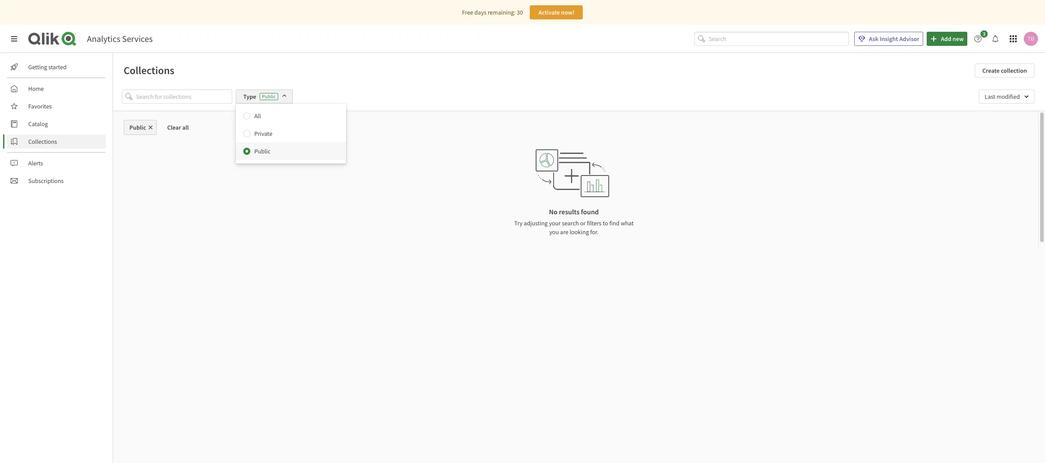 Task type: vqa. For each thing, say whether or not it's contained in the screenshot.
Search for collections text field
yes



Task type: describe. For each thing, give the bounding box(es) containing it.
getting started link
[[7, 60, 106, 74]]

create collection
[[983, 67, 1027, 75]]

no results found try adjusting your search or filters to find what you are looking for.
[[514, 208, 634, 236]]

filters
[[587, 219, 602, 227]]

what
[[621, 219, 634, 227]]

remaining:
[[488, 8, 516, 16]]

free
[[462, 8, 473, 16]]

filters region
[[113, 83, 1045, 164]]

30
[[517, 8, 523, 16]]

now!
[[561, 8, 575, 16]]

clear all button
[[160, 120, 196, 135]]

modified
[[997, 93, 1020, 101]]

looking
[[570, 228, 589, 236]]

type
[[243, 93, 256, 101]]

last
[[985, 93, 996, 101]]

public button
[[124, 120, 157, 135]]

collections inside navigation pane element
[[28, 138, 57, 146]]

private
[[254, 130, 272, 138]]

analytics services
[[87, 33, 153, 44]]

ask insight advisor
[[869, 35, 919, 43]]

days
[[475, 8, 487, 16]]

public inside type option group
[[254, 147, 271, 155]]

3 button
[[971, 30, 990, 46]]

to
[[603, 219, 608, 227]]

clear all
[[167, 124, 189, 132]]

search
[[562, 219, 579, 227]]

started
[[48, 63, 67, 71]]

public inside public button
[[129, 124, 146, 132]]

activate now!
[[539, 8, 575, 16]]

tyler black image
[[1024, 32, 1038, 46]]

new
[[953, 35, 964, 43]]

create
[[983, 67, 1000, 75]]

Last modified field
[[979, 90, 1035, 104]]

getting started
[[28, 63, 67, 71]]

results
[[559, 208, 580, 216]]

all
[[182, 124, 189, 132]]

find
[[609, 219, 620, 227]]

subscriptions link
[[7, 174, 106, 188]]

try
[[514, 219, 523, 227]]



Task type: locate. For each thing, give the bounding box(es) containing it.
searchbar element
[[695, 32, 849, 46]]

last modified
[[985, 93, 1020, 101]]

home
[[28, 85, 44, 93]]

0 vertical spatial collections
[[124, 64, 174, 77]]

insight
[[880, 35, 898, 43]]

collections down the services
[[124, 64, 174, 77]]

type option group
[[236, 107, 346, 160]]

are
[[560, 228, 568, 236]]

ask insight advisor button
[[855, 32, 923, 46]]

collections down catalog
[[28, 138, 57, 146]]

collections link
[[7, 135, 106, 149]]

add new button
[[927, 32, 968, 46]]

home link
[[7, 82, 106, 96]]

you
[[549, 228, 559, 236]]

3
[[983, 30, 986, 37]]

favorites
[[28, 102, 52, 110]]

services
[[122, 33, 153, 44]]

Search text field
[[709, 32, 849, 46]]

1 vertical spatial collections
[[28, 138, 57, 146]]

public
[[262, 93, 276, 100], [129, 124, 146, 132], [254, 147, 271, 155]]

0 vertical spatial public
[[262, 93, 276, 100]]

public down private
[[254, 147, 271, 155]]

1 vertical spatial public
[[129, 124, 146, 132]]

or
[[580, 219, 586, 227]]

subscriptions
[[28, 177, 64, 185]]

analytics
[[87, 33, 120, 44]]

free days remaining: 30
[[462, 8, 523, 16]]

0 horizontal spatial collections
[[28, 138, 57, 146]]

alerts
[[28, 159, 43, 167]]

for.
[[590, 228, 599, 236]]

collection
[[1001, 67, 1027, 75]]

favorites link
[[7, 99, 106, 113]]

activate
[[539, 8, 560, 16]]

your
[[549, 219, 561, 227]]

close sidebar menu image
[[11, 35, 18, 42]]

collections
[[124, 64, 174, 77], [28, 138, 57, 146]]

getting
[[28, 63, 47, 71]]

catalog link
[[7, 117, 106, 131]]

add
[[941, 35, 952, 43]]

all
[[254, 112, 261, 120]]

alerts link
[[7, 156, 106, 170]]

found
[[581, 208, 599, 216]]

no
[[549, 208, 558, 216]]

activate now! link
[[530, 5, 583, 19]]

public right type
[[262, 93, 276, 100]]

analytics services element
[[87, 33, 153, 44]]

ask
[[869, 35, 879, 43]]

clear
[[167, 124, 181, 132]]

adjusting
[[524, 219, 548, 227]]

Search for collections text field
[[136, 90, 232, 104]]

2 vertical spatial public
[[254, 147, 271, 155]]

public left clear on the left top of the page
[[129, 124, 146, 132]]

add new
[[941, 35, 964, 43]]

catalog
[[28, 120, 48, 128]]

advisor
[[899, 35, 919, 43]]

navigation pane element
[[0, 57, 113, 192]]

create collection button
[[975, 64, 1035, 78]]

1 horizontal spatial collections
[[124, 64, 174, 77]]



